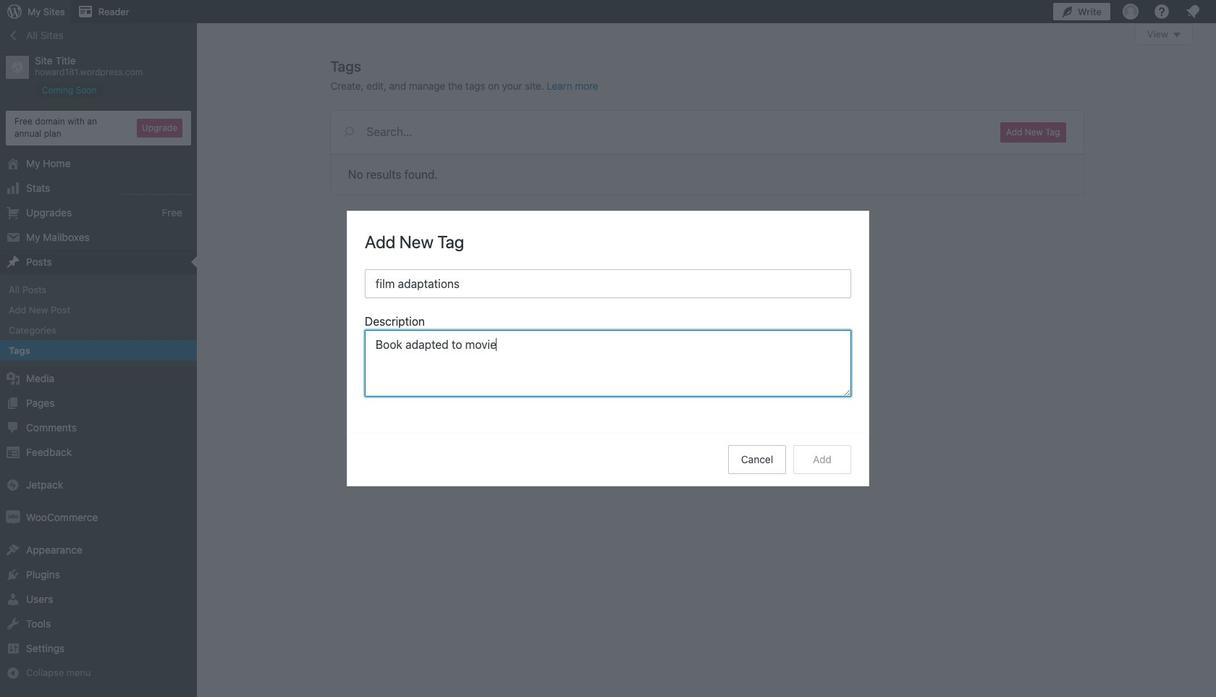 Task type: describe. For each thing, give the bounding box(es) containing it.
manage your notifications image
[[1185, 3, 1202, 20]]

help image
[[1154, 3, 1171, 20]]

update your profile, personal settings, and more image
[[1123, 3, 1140, 20]]

closed image
[[1174, 33, 1181, 38]]

img image
[[6, 511, 20, 525]]

highest hourly views 0 image
[[122, 185, 191, 195]]

New Tag Name text field
[[365, 269, 852, 298]]



Task type: locate. For each thing, give the bounding box(es) containing it.
None search field
[[331, 111, 983, 153]]

dialog
[[348, 211, 869, 486]]

main content
[[331, 23, 1194, 195]]

None text field
[[365, 330, 852, 397]]

group
[[365, 313, 852, 401]]



Task type: vqa. For each thing, say whether or not it's contained in the screenshot.
"Help" image
yes



